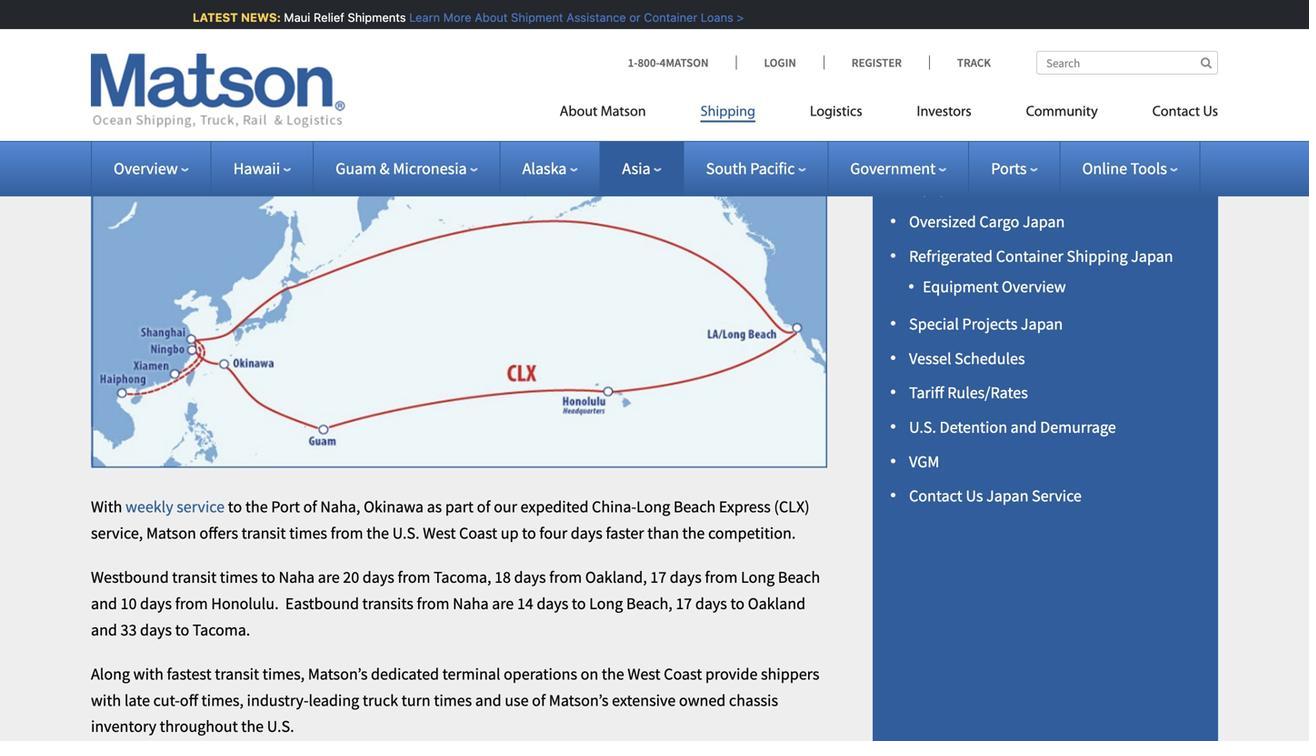 Task type: describe. For each thing, give the bounding box(es) containing it.
ports
[[991, 158, 1027, 179]]

beach inside to the port of naha, okinawa as part of our expedited china-long beach express (clx) service, matson offers transit times from the u.s. west coast up to four days faster than the competition.
[[674, 497, 716, 517]]

with weekly service
[[91, 497, 225, 517]]

guam
[[336, 158, 377, 179]]

government link
[[850, 158, 947, 179]]

blue matson logo with ocean, shipping, truck, rail and logistics written beneath it. image
[[91, 54, 346, 128]]

transit inside to the port of naha, okinawa as part of our expedited china-long beach express (clx) service, matson offers transit times from the u.s. west coast up to four days faster than the competition.
[[241, 523, 286, 543]]

times inside along with fastest transit times, matson's dedicated terminal operations on the west coast provide shippers with late cut-off times, industry-leading truck turn times and use of matson's extensive owned chassis inventory throughout the u.s.
[[434, 690, 472, 711]]

latest
[[190, 10, 235, 24]]

oversized
[[909, 212, 976, 232]]

hawaii link
[[233, 158, 291, 179]]

to right up
[[522, 523, 536, 543]]

days right 33
[[140, 620, 172, 640]]

days right beach, on the bottom of the page
[[695, 593, 727, 614]]

top menu navigation
[[560, 96, 1218, 133]]

1 horizontal spatial are
[[492, 593, 514, 614]]

late
[[124, 690, 150, 711]]

japan links section
[[850, 38, 1241, 741]]

and inside japan links section
[[1011, 417, 1037, 437]]

times inside to the port of naha, okinawa as part of our expedited china-long beach express (clx) service, matson offers transit times from the u.s. west coast up to four days faster than the competition.
[[289, 523, 327, 543]]

as
[[427, 497, 442, 517]]

refrigerated container shipping japan
[[909, 246, 1173, 266]]

online
[[1082, 158, 1128, 179]]

0 horizontal spatial long
[[589, 593, 623, 614]]

news:
[[238, 10, 278, 24]]

days right the 10 on the left bottom of page
[[140, 593, 172, 614]]

latest news: maui relief shipments learn more about shipment assistance or container loans >
[[190, 10, 741, 24]]

naha image
[[119, 261, 323, 465]]

eastbound
[[285, 593, 359, 614]]

beach inside westbound transit times to naha are 20 days from tacoma, 18 days from oakland, 17 days from long beach and 10 days from honolulu.  eastbound transits from naha are 14 days to long beach, 17 days to oakland and 33 days to tacoma.
[[778, 567, 820, 588]]

links
[[948, 83, 993, 108]]

shipping link
[[673, 96, 783, 133]]

1-800-4matson
[[628, 55, 709, 70]]

about matson
[[560, 105, 646, 120]]

owned
[[679, 690, 726, 711]]

service,
[[91, 523, 143, 543]]

rules/rates
[[948, 383, 1028, 403]]

inventory
[[91, 716, 156, 737]]

along
[[91, 664, 130, 684]]

18
[[495, 567, 511, 588]]

chassis
[[729, 690, 778, 711]]

naha,
[[320, 497, 360, 517]]

10
[[120, 593, 137, 614]]

equipment link
[[909, 177, 985, 198]]

contact for contact us japan service
[[909, 486, 963, 506]]

expedited
[[521, 497, 589, 517]]

transits
[[362, 593, 414, 614]]

schedules
[[955, 348, 1025, 369]]

westbound
[[91, 567, 169, 588]]

with
[[91, 497, 122, 517]]

oakland
[[748, 593, 806, 614]]

0 vertical spatial naha
[[279, 567, 315, 588]]

tariff rules/rates link
[[909, 383, 1028, 403]]

loans
[[698, 10, 731, 24]]

coast inside along with fastest transit times, matson's dedicated terminal operations on the west coast provide shippers with late cut-off times, industry-leading truck turn times and use of matson's extensive owned chassis inventory throughout the u.s.
[[664, 664, 702, 684]]

and inside along with fastest transit times, matson's dedicated terminal operations on the west coast provide shippers with late cut-off times, industry-leading truck turn times and use of matson's extensive owned chassis inventory throughout the u.s.
[[475, 690, 502, 711]]

government
[[850, 158, 936, 179]]

u.s. inside to the port of naha, okinawa as part of our expedited china-long beach express (clx) service, matson offers transit times from the u.s. west coast up to four days faster than the competition.
[[392, 523, 420, 543]]

0 vertical spatial are
[[318, 567, 340, 588]]

express
[[719, 497, 771, 517]]

online tools link
[[1082, 158, 1178, 179]]

vessel
[[909, 348, 952, 369]]

throughout
[[160, 716, 238, 737]]

truck
[[363, 690, 398, 711]]

track
[[957, 55, 991, 70]]

tariff rules/rates
[[909, 383, 1028, 403]]

1 vertical spatial long
[[741, 567, 775, 588]]

cargo
[[980, 212, 1020, 232]]

industry-
[[247, 690, 309, 711]]

contact for contact us
[[1153, 105, 1200, 120]]

0 horizontal spatial shipping
[[254, 78, 412, 132]]

provide
[[705, 664, 758, 684]]

extensive
[[612, 690, 676, 711]]

the right than
[[682, 523, 705, 543]]

1 vertical spatial 17
[[676, 593, 692, 614]]

china-
[[592, 497, 637, 517]]

&
[[380, 158, 390, 179]]

demurrage
[[1040, 417, 1116, 437]]

japan for special projects japan
[[1021, 314, 1063, 334]]

on
[[581, 664, 599, 684]]

micronesia
[[393, 158, 467, 179]]

japan for oversized cargo japan
[[1023, 212, 1065, 232]]

guam & micronesia link
[[336, 158, 478, 179]]

the up the transits
[[367, 523, 389, 543]]

transit inside westbound transit times to naha are 20 days from tacoma, 18 days from oakland, 17 days from long beach and 10 days from honolulu.  eastbound transits from naha are 14 days to long beach, 17 days to oakland and 33 days to tacoma.
[[172, 567, 217, 588]]

1 vertical spatial with
[[91, 690, 121, 711]]

0 horizontal spatial okinawa
[[91, 78, 245, 132]]

refrigerated container shipping japan link
[[909, 246, 1173, 266]]

refrigerated
[[909, 246, 993, 266]]

services link
[[909, 143, 966, 163]]

u.s. detention and demurrage
[[909, 417, 1116, 437]]

south pacific link
[[706, 158, 806, 179]]

search image
[[1201, 57, 1212, 69]]

tacoma,
[[434, 567, 491, 588]]

longbeach image
[[698, 224, 903, 428]]

our
[[494, 497, 517, 517]]

ports link
[[991, 158, 1038, 179]]

and left the 10 on the left bottom of page
[[91, 593, 117, 614]]

from down four
[[549, 567, 582, 588]]

more
[[440, 10, 469, 24]]

0 vertical spatial matson's
[[308, 664, 368, 684]]

days up the 14 on the bottom of the page
[[514, 567, 546, 588]]

logistics link
[[783, 96, 890, 133]]

learn
[[406, 10, 437, 24]]

shipments
[[345, 10, 403, 24]]

about matson link
[[560, 96, 673, 133]]

weekly
[[126, 497, 173, 517]]

four
[[539, 523, 568, 543]]

vessel schedules link
[[909, 348, 1025, 369]]

1 horizontal spatial naha
[[453, 593, 489, 614]]

to up offers in the bottom of the page
[[228, 497, 242, 517]]

oversized cargo japan
[[909, 212, 1065, 232]]

competition.
[[708, 523, 796, 543]]



Task type: vqa. For each thing, say whether or not it's contained in the screenshot.
Online Tools link
yes



Task type: locate. For each thing, give the bounding box(es) containing it.
0 vertical spatial okinawa
[[91, 78, 245, 132]]

overview link
[[114, 158, 189, 179]]

special projects japan link
[[909, 314, 1063, 334]]

from up the transits
[[398, 567, 430, 588]]

us down search image
[[1203, 105, 1218, 120]]

japan image
[[89, 233, 294, 437], [88, 246, 292, 451], [70, 270, 275, 475], [21, 293, 226, 497]]

hawaii
[[233, 158, 280, 179]]

terminal
[[442, 664, 501, 684]]

1 vertical spatial are
[[492, 593, 514, 614]]

0 vertical spatial matson
[[601, 105, 646, 120]]

0 vertical spatial equipment
[[909, 177, 985, 198]]

2 horizontal spatial long
[[741, 567, 775, 588]]

0 vertical spatial 17
[[650, 567, 667, 588]]

assistance
[[564, 10, 623, 24]]

1 horizontal spatial matson's
[[549, 690, 609, 711]]

1-
[[628, 55, 638, 70]]

west up extensive
[[628, 664, 661, 684]]

to the port of naha, okinawa as part of our expedited china-long beach express (clx) service, matson offers transit times from the u.s. west coast up to four days faster than the competition.
[[91, 497, 810, 543]]

0 horizontal spatial beach
[[674, 497, 716, 517]]

Search search field
[[1037, 51, 1218, 75]]

japan
[[891, 83, 944, 108], [1023, 212, 1065, 232], [1131, 246, 1173, 266], [1021, 314, 1063, 334], [987, 486, 1029, 506]]

japan for contact us japan service
[[987, 486, 1029, 506]]

of right use
[[532, 690, 546, 711]]

2 horizontal spatial u.s.
[[909, 417, 936, 437]]

dedicated
[[371, 664, 439, 684]]

0 horizontal spatial times
[[220, 567, 258, 588]]

from down tacoma,
[[417, 593, 450, 614]]

of inside along with fastest transit times, matson's dedicated terminal operations on the west coast provide shippers with late cut-off times, industry-leading truck turn times and use of matson's extensive owned chassis inventory throughout the u.s.
[[532, 690, 546, 711]]

with up the late
[[133, 664, 164, 684]]

1 vertical spatial matson
[[146, 523, 196, 543]]

0 vertical spatial with
[[133, 664, 164, 684]]

to down the port
[[261, 567, 275, 588]]

coast inside to the port of naha, okinawa as part of our expedited china-long beach express (clx) service, matson offers transit times from the u.s. west coast up to four days faster than the competition.
[[459, 523, 498, 543]]

times, up industry-
[[263, 664, 305, 684]]

service up micronesia
[[420, 78, 548, 132]]

0 horizontal spatial are
[[318, 567, 340, 588]]

1 horizontal spatial okinawa
[[364, 497, 424, 517]]

login
[[764, 55, 796, 70]]

contact inside japan links section
[[909, 486, 963, 506]]

up
[[501, 523, 519, 543]]

contact inside 'top menu' navigation
[[1153, 105, 1200, 120]]

equipment overview
[[923, 276, 1066, 297]]

2 horizontal spatial shipping
[[1067, 246, 1128, 266]]

shipping
[[254, 78, 412, 132], [701, 105, 756, 120], [1067, 246, 1128, 266]]

west inside to the port of naha, okinawa as part of our expedited china-long beach express (clx) service, matson offers transit times from the u.s. west coast up to four days faster than the competition.
[[423, 523, 456, 543]]

1 horizontal spatial of
[[477, 497, 491, 517]]

0 vertical spatial beach
[[674, 497, 716, 517]]

0 horizontal spatial about
[[472, 10, 505, 24]]

1 horizontal spatial times,
[[263, 664, 305, 684]]

2 horizontal spatial times
[[434, 690, 472, 711]]

japan up refrigerated container shipping japan link
[[1023, 212, 1065, 232]]

1 horizontal spatial times
[[289, 523, 327, 543]]

are left 20
[[318, 567, 340, 588]]

1 vertical spatial service
[[1032, 486, 1082, 506]]

matson down 1-
[[601, 105, 646, 120]]

port
[[271, 497, 300, 517]]

u.s. inside along with fastest transit times, matson's dedicated terminal operations on the west coast provide shippers with late cut-off times, industry-leading truck turn times and use of matson's extensive owned chassis inventory throughout the u.s.
[[267, 716, 294, 737]]

container down cargo
[[996, 246, 1064, 266]]

long up than
[[637, 497, 670, 517]]

learn more about shipment assistance or container loans > link
[[406, 10, 741, 24]]

20
[[343, 567, 359, 588]]

0 horizontal spatial us
[[966, 486, 983, 506]]

days up beach, on the bottom of the page
[[670, 567, 702, 588]]

0 vertical spatial about
[[472, 10, 505, 24]]

about inside 'top menu' navigation
[[560, 105, 598, 120]]

asia
[[622, 158, 651, 179]]

with down the along
[[91, 690, 121, 711]]

0 vertical spatial u.s.
[[909, 417, 936, 437]]

from down naha,
[[331, 523, 363, 543]]

along with fastest transit times, matson's dedicated terminal operations on the west coast provide shippers with late cut-off times, industry-leading truck turn times and use of matson's extensive owned chassis inventory throughout the u.s.
[[91, 664, 820, 737]]

0 vertical spatial container
[[641, 10, 695, 24]]

matson's down the on
[[549, 690, 609, 711]]

0 vertical spatial times
[[289, 523, 327, 543]]

from down competition. at the right bottom
[[705, 567, 738, 588]]

community
[[1026, 105, 1098, 120]]

beach up than
[[674, 497, 716, 517]]

shipping up guam at the top of page
[[254, 78, 412, 132]]

transit inside along with fastest transit times, matson's dedicated terminal operations on the west coast provide shippers with late cut-off times, industry-leading truck turn times and use of matson's extensive owned chassis inventory throughout the u.s.
[[215, 664, 259, 684]]

honolulu image
[[503, 286, 708, 491]]

from up the tacoma. on the left
[[175, 593, 208, 614]]

equipment for equipment overview
[[923, 276, 999, 297]]

and left use
[[475, 690, 502, 711]]

register link
[[824, 55, 929, 70]]

shipping up south
[[701, 105, 756, 120]]

0 vertical spatial service
[[420, 78, 548, 132]]

0 horizontal spatial u.s.
[[267, 716, 294, 737]]

of right the port
[[303, 497, 317, 517]]

1-800-4matson link
[[628, 55, 736, 70]]

service down demurrage
[[1032, 486, 1082, 506]]

faster
[[606, 523, 644, 543]]

coast up "owned"
[[664, 664, 702, 684]]

the down industry-
[[241, 716, 264, 737]]

times inside westbound transit times to naha are 20 days from tacoma, 18 days from oakland, 17 days from long beach and 10 days from honolulu.  eastbound transits from naha are 14 days to long beach, 17 days to oakland and 33 days to tacoma.
[[220, 567, 258, 588]]

1 horizontal spatial matson
[[601, 105, 646, 120]]

u.s. inside japan links section
[[909, 417, 936, 437]]

japan down u.s. detention and demurrage
[[987, 486, 1029, 506]]

0 horizontal spatial times,
[[201, 690, 244, 711]]

service inside japan links section
[[1032, 486, 1082, 506]]

guam image
[[220, 324, 425, 529]]

offers
[[199, 523, 238, 543]]

1 vertical spatial times,
[[201, 690, 244, 711]]

matson down weekly service link
[[146, 523, 196, 543]]

us inside 'top menu' navigation
[[1203, 105, 1218, 120]]

u.s. detention and demurrage link
[[909, 417, 1116, 437]]

alaska
[[522, 158, 567, 179]]

vessel schedules
[[909, 348, 1025, 369]]

us inside japan links section
[[966, 486, 983, 506]]

vgm link
[[909, 451, 940, 472]]

equipment up 'oversized' on the right of page
[[909, 177, 985, 198]]

special projects japan
[[909, 314, 1063, 334]]

the left the port
[[245, 497, 268, 517]]

and down rules/rates
[[1011, 417, 1037, 437]]

0 horizontal spatial with
[[91, 690, 121, 711]]

0 vertical spatial long
[[637, 497, 670, 517]]

days right the 14 on the bottom of the page
[[537, 593, 569, 614]]

shipping inside japan links section
[[1067, 246, 1128, 266]]

1 horizontal spatial 17
[[676, 593, 692, 614]]

times down the port
[[289, 523, 327, 543]]

1 vertical spatial transit
[[172, 567, 217, 588]]

1 horizontal spatial shipping
[[701, 105, 756, 120]]

operations
[[504, 664, 577, 684]]

with
[[133, 664, 164, 684], [91, 690, 121, 711]]

shipping inside 'top menu' navigation
[[701, 105, 756, 120]]

2 vertical spatial u.s.
[[267, 716, 294, 737]]

about up alaska link
[[560, 105, 598, 120]]

0 horizontal spatial matson's
[[308, 664, 368, 684]]

transit down offers in the bottom of the page
[[172, 567, 217, 588]]

1 horizontal spatial with
[[133, 664, 164, 684]]

beach,
[[626, 593, 673, 614]]

okinawa inside to the port of naha, okinawa as part of our expedited china-long beach express (clx) service, matson offers transit times from the u.s. west coast up to four days faster than the competition.
[[364, 497, 424, 517]]

okinawa left as
[[364, 497, 424, 517]]

1 horizontal spatial us
[[1203, 105, 1218, 120]]

leading
[[309, 690, 359, 711]]

are left the 14 on the bottom of the page
[[492, 593, 514, 614]]

investors
[[917, 105, 972, 120]]

0 horizontal spatial coast
[[459, 523, 498, 543]]

services
[[909, 143, 966, 163]]

japan right projects
[[1021, 314, 1063, 334]]

logistics
[[810, 105, 862, 120]]

from
[[331, 523, 363, 543], [398, 567, 430, 588], [549, 567, 582, 588], [705, 567, 738, 588], [175, 593, 208, 614], [417, 593, 450, 614]]

naha up eastbound
[[279, 567, 315, 588]]

of left our
[[477, 497, 491, 517]]

container right or
[[641, 10, 695, 24]]

14
[[517, 593, 533, 614]]

1 vertical spatial coast
[[664, 664, 702, 684]]

register
[[852, 55, 902, 70]]

800-
[[638, 55, 660, 70]]

off
[[180, 690, 198, 711]]

naha down tacoma,
[[453, 593, 489, 614]]

shipment
[[508, 10, 560, 24]]

0 horizontal spatial matson
[[146, 523, 196, 543]]

equipment down refrigerated
[[923, 276, 999, 297]]

0 horizontal spatial of
[[303, 497, 317, 517]]

matson's up leading at the left bottom of the page
[[308, 664, 368, 684]]

u.s.
[[909, 417, 936, 437], [392, 523, 420, 543], [267, 716, 294, 737]]

service
[[177, 497, 225, 517]]

1 vertical spatial naha
[[453, 593, 489, 614]]

container
[[641, 10, 695, 24], [996, 246, 1064, 266]]

1 vertical spatial okinawa
[[364, 497, 424, 517]]

turn
[[402, 690, 431, 711]]

1 horizontal spatial about
[[560, 105, 598, 120]]

coast left up
[[459, 523, 498, 543]]

from inside to the port of naha, okinawa as part of our expedited china-long beach express (clx) service, matson offers transit times from the u.s. west coast up to four days faster than the competition.
[[331, 523, 363, 543]]

1 horizontal spatial container
[[996, 246, 1064, 266]]

2 vertical spatial long
[[589, 593, 623, 614]]

tools
[[1131, 158, 1167, 179]]

cut-
[[153, 690, 180, 711]]

overview inside japan links section
[[1002, 276, 1066, 297]]

matson inside 'top menu' navigation
[[601, 105, 646, 120]]

contact down vgm
[[909, 486, 963, 506]]

okinawa shipping service
[[91, 78, 548, 132]]

to left oakland
[[731, 593, 745, 614]]

asia link
[[622, 158, 662, 179]]

0 vertical spatial transit
[[241, 523, 286, 543]]

container inside japan links section
[[996, 246, 1064, 266]]

17 up beach, on the bottom of the page
[[650, 567, 667, 588]]

japan down "register"
[[891, 83, 944, 108]]

transit
[[241, 523, 286, 543], [172, 567, 217, 588], [215, 664, 259, 684]]

times down terminal
[[434, 690, 472, 711]]

tacoma.
[[193, 620, 250, 640]]

west down as
[[423, 523, 456, 543]]

contact
[[1153, 105, 1200, 120], [909, 486, 963, 506]]

1 horizontal spatial beach
[[778, 567, 820, 588]]

0 vertical spatial us
[[1203, 105, 1218, 120]]

>
[[734, 10, 741, 24]]

times,
[[263, 664, 305, 684], [201, 690, 244, 711]]

1 horizontal spatial overview
[[1002, 276, 1066, 297]]

0 vertical spatial coast
[[459, 523, 498, 543]]

17 right beach, on the bottom of the page
[[676, 593, 692, 614]]

0 vertical spatial contact
[[1153, 105, 1200, 120]]

about
[[472, 10, 505, 24], [560, 105, 598, 120]]

2 horizontal spatial of
[[532, 690, 546, 711]]

times down offers in the bottom of the page
[[220, 567, 258, 588]]

transit down the port
[[241, 523, 286, 543]]

long inside to the port of naha, okinawa as part of our expedited china-long beach express (clx) service, matson offers transit times from the u.s. west coast up to four days faster than the competition.
[[637, 497, 670, 517]]

the right the on
[[602, 664, 624, 684]]

1 vertical spatial us
[[966, 486, 983, 506]]

equipment for equipment link
[[909, 177, 985, 198]]

None search field
[[1037, 51, 1218, 75]]

0 horizontal spatial contact
[[909, 486, 963, 506]]

matson inside to the port of naha, okinawa as part of our expedited china-long beach express (clx) service, matson offers transit times from the u.s. west coast up to four days faster than the competition.
[[146, 523, 196, 543]]

2 vertical spatial transit
[[215, 664, 259, 684]]

0 horizontal spatial container
[[641, 10, 695, 24]]

long up oakland
[[741, 567, 775, 588]]

1 vertical spatial about
[[560, 105, 598, 120]]

0 horizontal spatial service
[[420, 78, 548, 132]]

transit down the tacoma. on the left
[[215, 664, 259, 684]]

2 vertical spatial times
[[434, 690, 472, 711]]

1 vertical spatial matson's
[[549, 690, 609, 711]]

south pacific
[[706, 158, 795, 179]]

matson
[[601, 105, 646, 120], [146, 523, 196, 543]]

beach up oakland
[[778, 567, 820, 588]]

1 horizontal spatial u.s.
[[392, 523, 420, 543]]

1 horizontal spatial long
[[637, 497, 670, 517]]

okinawa port map image
[[91, 149, 827, 468]]

shipping down the online
[[1067, 246, 1128, 266]]

1 vertical spatial contact
[[909, 486, 963, 506]]

days inside to the port of naha, okinawa as part of our expedited china-long beach express (clx) service, matson offers transit times from the u.s. west coast up to four days faster than the competition.
[[571, 523, 603, 543]]

0 vertical spatial overview
[[114, 158, 178, 179]]

oversized cargo japan link
[[909, 212, 1065, 232]]

1 horizontal spatial contact
[[1153, 105, 1200, 120]]

1 vertical spatial beach
[[778, 567, 820, 588]]

track link
[[929, 55, 991, 70]]

coast
[[459, 523, 498, 543], [664, 664, 702, 684]]

and left 33
[[91, 620, 117, 640]]

alaska link
[[522, 158, 578, 179]]

1 horizontal spatial service
[[1032, 486, 1082, 506]]

0 horizontal spatial overview
[[114, 158, 178, 179]]

okinawa up overview link
[[91, 78, 245, 132]]

about right more
[[472, 10, 505, 24]]

overview
[[114, 158, 178, 179], [1002, 276, 1066, 297]]

days right four
[[571, 523, 603, 543]]

japan down tools
[[1131, 246, 1173, 266]]

online tools
[[1082, 158, 1167, 179]]

us down detention
[[966, 486, 983, 506]]

0 vertical spatial times,
[[263, 664, 305, 684]]

days right 20
[[363, 567, 394, 588]]

1 vertical spatial u.s.
[[392, 523, 420, 543]]

port at naha, japan image
[[0, 0, 1309, 38]]

1 horizontal spatial west
[[628, 664, 661, 684]]

us for contact us japan service
[[966, 486, 983, 506]]

us for contact us
[[1203, 105, 1218, 120]]

oakland,
[[585, 567, 647, 588]]

1 vertical spatial times
[[220, 567, 258, 588]]

1 vertical spatial container
[[996, 246, 1064, 266]]

west
[[423, 523, 456, 543], [628, 664, 661, 684]]

to left the tacoma. on the left
[[175, 620, 189, 640]]

0 horizontal spatial 17
[[650, 567, 667, 588]]

contact up tools
[[1153, 105, 1200, 120]]

1 vertical spatial overview
[[1002, 276, 1066, 297]]

0 horizontal spatial west
[[423, 523, 456, 543]]

(clx)
[[774, 497, 810, 517]]

contact us
[[1153, 105, 1218, 120]]

1 vertical spatial west
[[628, 664, 661, 684]]

4matson
[[660, 55, 709, 70]]

than
[[648, 523, 679, 543]]

to down "oakland,"
[[572, 593, 586, 614]]

long down "oakland,"
[[589, 593, 623, 614]]

1 horizontal spatial coast
[[664, 664, 702, 684]]

times, right off
[[201, 690, 244, 711]]

contact us link
[[1125, 96, 1218, 133]]

1 vertical spatial equipment
[[923, 276, 999, 297]]

0 vertical spatial west
[[423, 523, 456, 543]]

0 horizontal spatial naha
[[279, 567, 315, 588]]

west inside along with fastest transit times, matson's dedicated terminal operations on the west coast provide shippers with late cut-off times, industry-leading truck turn times and use of matson's extensive owned chassis inventory throughout the u.s.
[[628, 664, 661, 684]]



